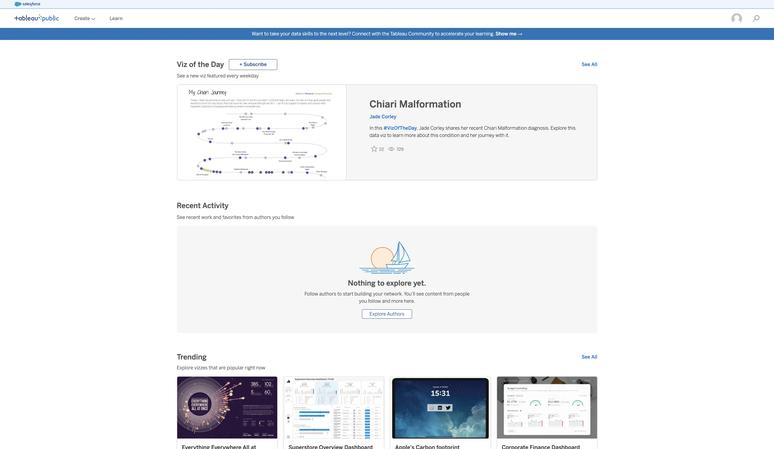 Task type: describe. For each thing, give the bounding box(es) containing it.
right
[[245, 365, 255, 371]]

weekday
[[240, 73, 259, 79]]

network.
[[384, 291, 403, 297]]

favorites
[[223, 215, 242, 220]]

are
[[219, 365, 226, 371]]

and inside the in this #vizoftheday , jade corley shares her recent chiari malformation diagnosis. explore this data viz to learn more about this condition and her journey with it.
[[461, 133, 469, 138]]

chiari inside chiari malformation link
[[370, 99, 397, 110]]

activity
[[203, 201, 229, 210]]

shares
[[446, 125, 460, 131]]

more inside the follow authors to start building your network. you'll see content from people you follow and more here.
[[392, 298, 403, 304]]

0 horizontal spatial your
[[280, 31, 290, 37]]

you inside the follow authors to start building your network. you'll see content from people you follow and more here.
[[359, 298, 367, 304]]

start
[[343, 291, 354, 297]]

skills
[[302, 31, 313, 37]]

featured
[[207, 73, 226, 79]]

729 views element
[[386, 145, 406, 154]]

a
[[186, 73, 189, 79]]

authors
[[387, 311, 405, 317]]

tableau
[[390, 31, 407, 37]]

and inside the follow authors to start building your network. you'll see content from people you follow and more here.
[[382, 298, 391, 304]]

diagnosis.
[[528, 125, 550, 131]]

2 horizontal spatial this
[[568, 125, 576, 131]]

go to search image
[[746, 15, 767, 22]]

building
[[355, 291, 372, 297]]

now
[[256, 365, 266, 371]]

see
[[417, 291, 424, 297]]

see for see a new viz featured every weekday element
[[177, 73, 185, 79]]

authors inside the follow authors to start building your network. you'll see content from people you follow and more here.
[[319, 291, 337, 297]]

nothing
[[348, 279, 376, 288]]

22
[[379, 147, 384, 152]]

explore for explore authors
[[370, 311, 386, 317]]

from inside "see recent work and favorites from authors you follow" element
[[243, 215, 253, 220]]

see recent work and favorites from authors you follow element
[[177, 214, 598, 221]]

see a new viz featured every weekday element
[[177, 72, 598, 80]]

corley inside the in this #vizoftheday , jade corley shares her recent chiari malformation diagnosis. explore this data viz to learn more about this condition and her journey with it.
[[431, 125, 445, 131]]

people
[[455, 291, 470, 297]]

new
[[190, 73, 199, 79]]

1 horizontal spatial this
[[431, 133, 439, 138]]

viz of the day heading
[[177, 60, 224, 69]]

see all for see all viz of the day element on the top of page
[[582, 62, 598, 67]]

subscribe
[[244, 62, 267, 67]]

journey
[[478, 133, 495, 138]]

all for see all trending element
[[592, 354, 598, 360]]

work
[[201, 215, 212, 220]]

1 workbook thumbnail image from the left
[[177, 377, 277, 439]]

0 vertical spatial data
[[291, 31, 301, 37]]

take
[[270, 31, 279, 37]]

viz of the day
[[177, 60, 224, 69]]

trending heading
[[177, 353, 207, 362]]

explore vizzes that are popular right now element
[[177, 365, 598, 372]]

1 see all link from the top
[[582, 61, 598, 68]]

explore authors
[[370, 311, 405, 317]]

all for see all viz of the day element on the top of page
[[592, 62, 598, 67]]

here.
[[404, 298, 415, 304]]

see for see all viz of the day element on the top of page
[[582, 62, 591, 67]]

1 vertical spatial her
[[470, 133, 477, 138]]

learning.
[[476, 31, 495, 37]]

popular
[[227, 365, 244, 371]]

follow authors to start building your network. you'll see content from people you follow and more here.
[[305, 291, 470, 304]]

logo image
[[14, 14, 59, 22]]

recent inside the in this #vizoftheday , jade corley shares her recent chiari malformation diagnosis. explore this data viz to learn more about this condition and her journey with it.
[[469, 125, 483, 131]]

jade corley link
[[370, 114, 397, 120]]

learn
[[110, 16, 123, 21]]

create
[[75, 16, 90, 21]]

,
[[417, 125, 418, 131]]

chiari inside the in this #vizoftheday , jade corley shares her recent chiari malformation diagnosis. explore this data viz to learn more about this condition and her journey with it.
[[484, 125, 497, 131]]

0 vertical spatial jade
[[370, 114, 381, 120]]

see for "see recent work and favorites from authors you follow" element
[[177, 215, 185, 220]]

in this #vizoftheday , jade corley shares her recent chiari malformation diagnosis. explore this data viz to learn more about this condition and her journey with it.
[[370, 125, 576, 138]]

data inside the in this #vizoftheday , jade corley shares her recent chiari malformation diagnosis. explore this data viz to learn more about this condition and her journey with it.
[[370, 133, 379, 138]]

create button
[[67, 9, 102, 28]]

2 horizontal spatial your
[[465, 31, 475, 37]]

malformation inside chiari malformation link
[[399, 99, 462, 110]]

terry.turtle image
[[731, 13, 743, 25]]

#vizoftheday
[[384, 125, 417, 131]]

3 workbook thumbnail image from the left
[[391, 377, 491, 439]]

+ subscribe button
[[229, 59, 277, 70]]



Task type: locate. For each thing, give the bounding box(es) containing it.
to inside the in this #vizoftheday , jade corley shares her recent chiari malformation diagnosis. explore this data viz to learn more about this condition and her journey with it.
[[387, 133, 392, 138]]

1 vertical spatial corley
[[431, 125, 445, 131]]

0 vertical spatial corley
[[382, 114, 397, 120]]

her
[[461, 125, 468, 131], [470, 133, 477, 138]]

jade corley
[[370, 114, 397, 120]]

vizzes
[[194, 365, 208, 371]]

your
[[280, 31, 290, 37], [465, 31, 475, 37], [373, 291, 383, 297]]

0 horizontal spatial malformation
[[399, 99, 462, 110]]

1 horizontal spatial with
[[496, 133, 505, 138]]

see
[[582, 62, 591, 67], [177, 73, 185, 79], [177, 215, 185, 220], [582, 354, 591, 360]]

corley
[[382, 114, 397, 120], [431, 125, 445, 131]]

recent inside "see recent work and favorites from authors you follow" element
[[186, 215, 200, 220]]

1 vertical spatial malformation
[[498, 125, 527, 131]]

me
[[510, 31, 517, 37]]

1 horizontal spatial her
[[470, 133, 477, 138]]

0 horizontal spatial corley
[[382, 114, 397, 120]]

1 horizontal spatial from
[[443, 291, 454, 297]]

2 see all link from the top
[[582, 354, 598, 361]]

chiari malformation link
[[370, 98, 580, 111]]

and
[[461, 133, 469, 138], [213, 215, 222, 220], [382, 298, 391, 304]]

1 horizontal spatial recent
[[469, 125, 483, 131]]

0 horizontal spatial viz
[[200, 73, 206, 79]]

learn link
[[102, 9, 130, 28]]

1 vertical spatial data
[[370, 133, 379, 138]]

+
[[240, 62, 243, 67]]

2 vertical spatial and
[[382, 298, 391, 304]]

community
[[409, 31, 434, 37]]

viz
[[200, 73, 206, 79], [380, 133, 386, 138]]

chiari
[[370, 99, 397, 110], [484, 125, 497, 131]]

malformation
[[399, 99, 462, 110], [498, 125, 527, 131]]

1 vertical spatial with
[[496, 133, 505, 138]]

learn
[[393, 133, 404, 138]]

2 vertical spatial explore
[[177, 365, 193, 371]]

Add Favorite button
[[370, 144, 386, 154]]

0 horizontal spatial authors
[[254, 215, 271, 220]]

this
[[375, 125, 383, 131], [568, 125, 576, 131], [431, 133, 439, 138]]

data
[[291, 31, 301, 37], [370, 133, 379, 138]]

1 horizontal spatial viz
[[380, 133, 386, 138]]

0 vertical spatial you
[[272, 215, 280, 220]]

recent
[[469, 125, 483, 131], [186, 215, 200, 220]]

0 vertical spatial more
[[405, 133, 416, 138]]

1 horizontal spatial chiari
[[484, 125, 497, 131]]

explore authors link
[[362, 309, 412, 319]]

1 horizontal spatial your
[[373, 291, 383, 297]]

show me link
[[496, 31, 517, 37]]

see all
[[582, 62, 598, 67], [582, 354, 598, 360]]

chiari up journey
[[484, 125, 497, 131]]

see for see all trending element
[[582, 354, 591, 360]]

1 vertical spatial recent
[[186, 215, 200, 220]]

to up the follow authors to start building your network. you'll see content from people you follow and more here.
[[378, 279, 385, 288]]

your right take
[[280, 31, 290, 37]]

1 horizontal spatial data
[[370, 133, 379, 138]]

salesforce logo image
[[14, 2, 40, 7]]

2 horizontal spatial and
[[461, 133, 469, 138]]

chiari malformation
[[370, 99, 462, 110]]

condition
[[440, 133, 460, 138]]

about
[[417, 133, 430, 138]]

and right work
[[213, 215, 222, 220]]

0 vertical spatial authors
[[254, 215, 271, 220]]

0 vertical spatial from
[[243, 215, 253, 220]]

your down 'nothing to explore yet.'
[[373, 291, 383, 297]]

nothing to explore yet.
[[348, 279, 426, 288]]

day
[[211, 60, 224, 69]]

explore for explore vizzes that are popular right now
[[177, 365, 193, 371]]

level?
[[339, 31, 351, 37]]

explore
[[551, 125, 567, 131], [370, 311, 386, 317], [177, 365, 193, 371]]

her right shares
[[461, 125, 468, 131]]

2 horizontal spatial the
[[382, 31, 390, 37]]

0 horizontal spatial from
[[243, 215, 253, 220]]

with left it.
[[496, 133, 505, 138]]

0 vertical spatial see all link
[[582, 61, 598, 68]]

jade inside the in this #vizoftheday , jade corley shares her recent chiari malformation diagnosis. explore this data viz to learn more about this condition and her journey with it.
[[419, 125, 430, 131]]

0 vertical spatial and
[[461, 133, 469, 138]]

0 horizontal spatial data
[[291, 31, 301, 37]]

1 all from the top
[[592, 62, 598, 67]]

to left accelerate
[[435, 31, 440, 37]]

follow
[[305, 291, 318, 297]]

recent down the 'recent' on the left of the page
[[186, 215, 200, 220]]

recent activity
[[177, 201, 229, 210]]

2 workbook thumbnail image from the left
[[284, 377, 384, 439]]

0 vertical spatial with
[[372, 31, 381, 37]]

her left journey
[[470, 133, 477, 138]]

explore inside the in this #vizoftheday , jade corley shares her recent chiari malformation diagnosis. explore this data viz to learn more about this condition and her journey with it.
[[551, 125, 567, 131]]

0 horizontal spatial her
[[461, 125, 468, 131]]

data down in
[[370, 133, 379, 138]]

explore left authors
[[370, 311, 386, 317]]

1 vertical spatial explore
[[370, 311, 386, 317]]

0 vertical spatial all
[[592, 62, 598, 67]]

malformation up ,
[[399, 99, 462, 110]]

1 vertical spatial see all link
[[582, 354, 598, 361]]

to inside the follow authors to start building your network. you'll see content from people you follow and more here.
[[338, 291, 342, 297]]

to left take
[[264, 31, 269, 37]]

yet.
[[414, 279, 426, 288]]

more
[[405, 133, 416, 138], [392, 298, 403, 304]]

of
[[189, 60, 196, 69]]

the left the next
[[320, 31, 327, 37]]

show
[[496, 31, 508, 37]]

accelerate
[[441, 31, 464, 37]]

see a new viz featured every weekday
[[177, 73, 259, 79]]

corley up #vizoftheday "link"
[[382, 114, 397, 120]]

from inside the follow authors to start building your network. you'll see content from people you follow and more here.
[[443, 291, 454, 297]]

1 horizontal spatial the
[[320, 31, 327, 37]]

to
[[264, 31, 269, 37], [314, 31, 319, 37], [435, 31, 440, 37], [387, 133, 392, 138], [378, 279, 385, 288], [338, 291, 342, 297]]

you'll
[[404, 291, 416, 297]]

729
[[397, 147, 404, 152]]

1 vertical spatial all
[[592, 354, 598, 360]]

your left learning.
[[465, 31, 475, 37]]

1 vertical spatial and
[[213, 215, 222, 220]]

viz inside the in this #vizoftheday , jade corley shares her recent chiari malformation diagnosis. explore this data viz to learn more about this condition and her journey with it.
[[380, 133, 386, 138]]

1 horizontal spatial jade
[[419, 125, 430, 131]]

0 horizontal spatial and
[[213, 215, 222, 220]]

to left 'start'
[[338, 291, 342, 297]]

and down network.
[[382, 298, 391, 304]]

1 vertical spatial jade
[[419, 125, 430, 131]]

1 horizontal spatial authors
[[319, 291, 337, 297]]

0 vertical spatial see all
[[582, 62, 598, 67]]

→
[[518, 31, 523, 37]]

0 vertical spatial follow
[[281, 215, 294, 220]]

chiari up jade corley link
[[370, 99, 397, 110]]

1 vertical spatial see all
[[582, 354, 598, 360]]

from left people
[[443, 291, 454, 297]]

from right favorites
[[243, 215, 253, 220]]

see all for see all trending element
[[582, 354, 598, 360]]

and right condition
[[461, 133, 469, 138]]

1 vertical spatial follow
[[368, 298, 381, 304]]

viz right new at the left of the page
[[200, 73, 206, 79]]

1 see all from the top
[[582, 62, 598, 67]]

with
[[372, 31, 381, 37], [496, 133, 505, 138]]

the right of
[[198, 60, 209, 69]]

workbook thumbnail image
[[177, 377, 277, 439], [284, 377, 384, 439], [391, 377, 491, 439], [497, 377, 597, 439]]

2 horizontal spatial explore
[[551, 125, 567, 131]]

0 horizontal spatial jade
[[370, 114, 381, 120]]

to right skills
[[314, 31, 319, 37]]

0 vertical spatial viz
[[200, 73, 206, 79]]

to left learn
[[387, 133, 392, 138]]

recent up journey
[[469, 125, 483, 131]]

0 horizontal spatial with
[[372, 31, 381, 37]]

the left tableau
[[382, 31, 390, 37]]

with right connect
[[372, 31, 381, 37]]

0 horizontal spatial chiari
[[370, 99, 397, 110]]

+ subscribe
[[240, 62, 267, 67]]

explore vizzes that are popular right now
[[177, 365, 266, 371]]

1 vertical spatial viz
[[380, 133, 386, 138]]

viz inside see a new viz featured every weekday element
[[200, 73, 206, 79]]

1 vertical spatial you
[[359, 298, 367, 304]]

malformation up it.
[[498, 125, 527, 131]]

0 vertical spatial recent
[[469, 125, 483, 131]]

corley up condition
[[431, 125, 445, 131]]

more down network.
[[392, 298, 403, 304]]

the inside heading
[[198, 60, 209, 69]]

that
[[209, 365, 218, 371]]

1 vertical spatial authors
[[319, 291, 337, 297]]

jade
[[370, 114, 381, 120], [419, 125, 430, 131]]

authors inside "see recent work and favorites from authors you follow" element
[[254, 215, 271, 220]]

viz
[[177, 60, 187, 69]]

1 vertical spatial from
[[443, 291, 454, 297]]

explore down trending 'heading'
[[177, 365, 193, 371]]

0 horizontal spatial explore
[[177, 365, 193, 371]]

jade up in
[[370, 114, 381, 120]]

0 vertical spatial her
[[461, 125, 468, 131]]

and inside "see recent work and favorites from authors you follow" element
[[213, 215, 222, 220]]

4 workbook thumbnail image from the left
[[497, 377, 597, 439]]

0 horizontal spatial recent
[[186, 215, 200, 220]]

1 horizontal spatial and
[[382, 298, 391, 304]]

recent activity heading
[[177, 201, 229, 211]]

trending
[[177, 353, 207, 362]]

with inside the in this #vizoftheday , jade corley shares her recent chiari malformation diagnosis. explore this data viz to learn more about this condition and her journey with it.
[[496, 133, 505, 138]]

#vizoftheday link
[[384, 125, 417, 131]]

authors
[[254, 215, 271, 220], [319, 291, 337, 297]]

see all link
[[582, 61, 598, 68], [582, 354, 598, 361]]

connect
[[352, 31, 371, 37]]

0 vertical spatial explore
[[551, 125, 567, 131]]

want to take your data skills to the next level? connect with the tableau community to accelerate your learning. show me →
[[252, 31, 523, 37]]

1 horizontal spatial corley
[[431, 125, 445, 131]]

want
[[252, 31, 263, 37]]

content
[[425, 291, 442, 297]]

see all viz of the day element
[[582, 61, 598, 68]]

1 horizontal spatial you
[[359, 298, 367, 304]]

every
[[227, 73, 239, 79]]

explore right diagnosis.
[[551, 125, 567, 131]]

viz up 22
[[380, 133, 386, 138]]

0 horizontal spatial this
[[375, 125, 383, 131]]

you
[[272, 215, 280, 220], [359, 298, 367, 304]]

all
[[592, 62, 598, 67], [592, 354, 598, 360]]

recent
[[177, 201, 201, 210]]

2 see all from the top
[[582, 354, 598, 360]]

0 horizontal spatial you
[[272, 215, 280, 220]]

from
[[243, 215, 253, 220], [443, 291, 454, 297]]

in
[[370, 125, 374, 131]]

explore
[[387, 279, 412, 288]]

1 horizontal spatial explore
[[370, 311, 386, 317]]

next
[[328, 31, 338, 37]]

malformation inside the in this #vizoftheday , jade corley shares her recent chiari malformation diagnosis. explore this data viz to learn more about this condition and her journey with it.
[[498, 125, 527, 131]]

it.
[[506, 133, 510, 138]]

your inside the follow authors to start building your network. you'll see content from people you follow and more here.
[[373, 291, 383, 297]]

0 horizontal spatial the
[[198, 60, 209, 69]]

1 vertical spatial more
[[392, 298, 403, 304]]

1 horizontal spatial more
[[405, 133, 416, 138]]

more right learn
[[405, 133, 416, 138]]

0 horizontal spatial more
[[392, 298, 403, 304]]

jade right ,
[[419, 125, 430, 131]]

0 horizontal spatial follow
[[281, 215, 294, 220]]

see recent work and favorites from authors you follow
[[177, 215, 294, 220]]

1 horizontal spatial malformation
[[498, 125, 527, 131]]

1 horizontal spatial follow
[[368, 298, 381, 304]]

2 all from the top
[[592, 354, 598, 360]]

1 vertical spatial chiari
[[484, 125, 497, 131]]

0 vertical spatial malformation
[[399, 99, 462, 110]]

0 vertical spatial chiari
[[370, 99, 397, 110]]

see all trending element
[[582, 354, 598, 361]]

follow inside the follow authors to start building your network. you'll see content from people you follow and more here.
[[368, 298, 381, 304]]

more inside the in this #vizoftheday , jade corley shares her recent chiari malformation diagnosis. explore this data viz to learn more about this condition and her journey with it.
[[405, 133, 416, 138]]

data left skills
[[291, 31, 301, 37]]

the
[[320, 31, 327, 37], [382, 31, 390, 37], [198, 60, 209, 69]]



Task type: vqa. For each thing, say whether or not it's contained in the screenshot.
Workbook thumbnail associated with 4th Add Favorite button
no



